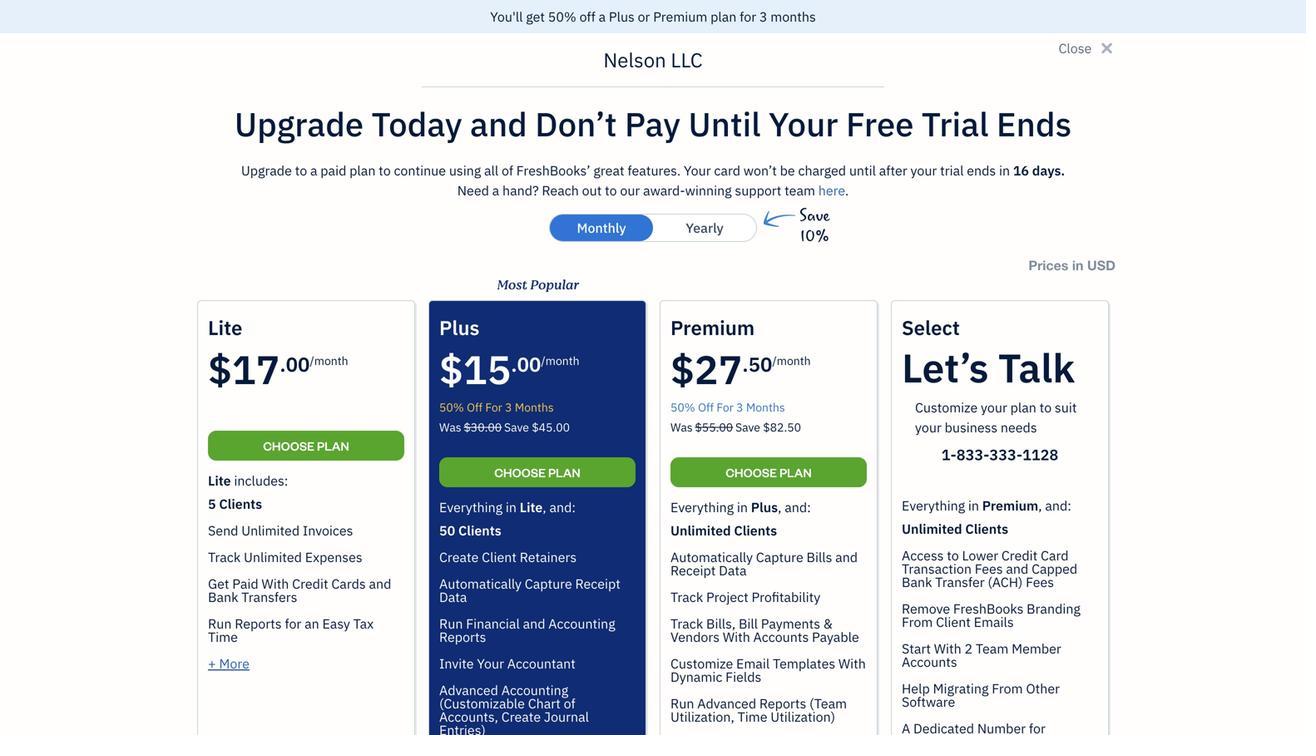 Task type: vqa. For each thing, say whether or not it's contained in the screenshot.
number
no



Task type: locate. For each thing, give the bounding box(es) containing it.
/month inside . 50 /month
[[773, 353, 811, 369]]

, for 50
[[778, 499, 782, 516]]

0 horizontal spatial and:
[[550, 499, 576, 516]]

1 horizontal spatial choose plan
[[495, 465, 581, 481]]

advanced
[[439, 682, 498, 699], [698, 695, 757, 713]]

advanced inside 'advanced accounting (customizable chart of accounts, create journal entries)'
[[439, 682, 498, 699]]

1 vertical spatial an
[[305, 615, 319, 633]]

from
[[1089, 309, 1114, 325]]

clients for track project profitability
[[734, 522, 777, 540]]

hand?
[[503, 182, 539, 199]]

50% left off
[[548, 8, 577, 25]]

2 horizontal spatial 3
[[760, 8, 768, 25]]

how
[[449, 309, 473, 325]]

get
[[812, 165, 853, 196], [380, 275, 402, 293], [208, 575, 229, 593]]

choose plan for lite
[[263, 438, 349, 454]]

left
[[431, 13, 448, 28]]

the
[[362, 296, 380, 311], [439, 296, 456, 311]]

and: for 00
[[550, 499, 576, 516]]

upgrade
[[519, 13, 565, 28], [234, 102, 364, 146], [241, 162, 292, 179]]

1 horizontal spatial data
[[719, 562, 747, 580]]

unlimited up track unlimited expenses
[[242, 522, 300, 540]]

bring
[[631, 296, 658, 311]]

2 months from the left
[[746, 400, 785, 415]]

automatically for automatically capture bills and receipt data
[[671, 549, 753, 566]]

and inside "create invoices in a few clicks to bill your client for time and expenses"
[[930, 309, 950, 325]]

months inside the 50% off for 3 months was $30.00 save $45.00
[[515, 400, 554, 415]]

50% for premium
[[671, 400, 696, 415]]

everything up create client retainers
[[439, 499, 503, 516]]

, down the 1128
[[1039, 497, 1042, 515]]

/month down set
[[310, 353, 348, 369]]

automatically inside automatically capture receipt data
[[439, 575, 522, 593]]

fees up the branding at the right of the page
[[1026, 574, 1054, 591]]

your
[[769, 102, 839, 146], [684, 162, 711, 179], [477, 655, 504, 673]]

invite
[[439, 655, 474, 673]]

1 horizontal spatial time
[[904, 309, 928, 325]]

. 00 /month down set
[[280, 352, 348, 377]]

plan left 'months'
[[711, 8, 737, 25]]

Search text field
[[975, 384, 1138, 411]]

0 horizontal spatial run
[[208, 615, 232, 633]]

1 vertical spatial time
[[208, 629, 238, 646]]

0 vertical spatial accounting
[[549, 615, 616, 633]]

main element
[[0, 0, 225, 736]]

months for 50
[[746, 400, 785, 415]]

3 for plus
[[505, 400, 512, 415]]

1 horizontal spatial accounts
[[902, 654, 958, 671]]

50% up $55.00
[[671, 400, 696, 415]]

50% up $30.00
[[439, 400, 464, 415]]

premium right or at top
[[653, 8, 708, 25]]

run up invite
[[439, 615, 463, 633]]

0 vertical spatial get
[[812, 165, 853, 196]]

track unlimited expenses
[[208, 549, 363, 566]]

won't
[[744, 162, 777, 179]]

with inside track bills, bill payments & vendors with accounts payable
[[723, 629, 750, 646]]

team down "be"
[[785, 182, 816, 199]]

accounting down accountant
[[502, 682, 569, 699]]

1 for from the left
[[485, 400, 503, 415]]

for left keeping
[[676, 309, 690, 325]]

1 vertical spatial capture
[[525, 575, 572, 593]]

0 vertical spatial team
[[785, 182, 816, 199]]

was inside the 50% off for 3 months was $30.00 save $45.00
[[439, 420, 462, 435]]

your left the trial
[[911, 162, 937, 179]]

until
[[689, 102, 761, 146]]

credit for and
[[1002, 547, 1038, 565]]

create up select in the top of the page
[[901, 296, 935, 311]]

reports inside run reports for an easy tax time
[[235, 615, 282, 633]]

project right first
[[886, 73, 930, 92]]

track for track bills, bill payments & vendors with accounts payable
[[671, 615, 703, 633]]

was
[[439, 420, 462, 435], [671, 420, 693, 435]]

times image
[[1099, 38, 1116, 58]]

and:
[[1046, 497, 1072, 515], [550, 499, 576, 516], [785, 499, 811, 516]]

and: inside everything in plus , and: unlimited clients
[[785, 499, 811, 516]]

was left $30.00
[[439, 420, 462, 435]]

1 horizontal spatial the
[[439, 296, 456, 311]]

with down track unlimited expenses
[[262, 575, 289, 593]]

today
[[372, 102, 462, 146]]

to inside "create invoices in a few clicks to bill your client for time and expenses"
[[1058, 296, 1069, 311]]

months up $45.00
[[515, 400, 554, 415]]

using
[[449, 162, 481, 179]]

lite up 5
[[208, 472, 231, 490]]

an inside run reports for an easy tax time
[[305, 615, 319, 633]]

projects
[[485, 275, 536, 293], [1117, 309, 1159, 325], [763, 715, 809, 731]]

, up retainers
[[543, 499, 547, 516]]

clients up lower
[[966, 521, 1009, 538]]

a right off
[[599, 8, 606, 25]]

credit inside access to lower credit card transaction fees and capped bank transfer (ach) fees
[[1002, 547, 1038, 565]]

0 horizontal spatial credit
[[292, 575, 328, 593]]

1 horizontal spatial project
[[790, 309, 826, 325]]

for down the get paid with credit cards and bank transfers on the bottom of page
[[285, 615, 301, 633]]

2 horizontal spatial projects
[[1117, 309, 1159, 325]]

it.
[[436, 309, 447, 325]]

50% inside the 50% off for 3 months was $30.00 save $45.00
[[439, 400, 464, 415]]

accounting
[[549, 615, 616, 633], [502, 682, 569, 699]]

accounts inside start with 2 team member accounts
[[902, 654, 958, 671]]

invoices
[[1042, 309, 1086, 325], [303, 522, 353, 540]]

in inside everything in lite , and: 50 clients
[[506, 499, 517, 516]]

team up premium
[[687, 296, 714, 311]]

everything down $55.00
[[671, 499, 734, 516]]

data up financial
[[439, 589, 467, 606]]

2 . 00 /month from the left
[[511, 352, 580, 377]]

financial
[[466, 615, 520, 633]]

automatically up project
[[671, 549, 753, 566]]

clients inside everything in premium , and: unlimited clients
[[966, 521, 1009, 538]]

1 horizontal spatial was
[[671, 420, 693, 435]]

for inside 50% off for 3 months was $55.00 save $82.50
[[717, 400, 734, 415]]

1 horizontal spatial more
[[748, 322, 774, 338]]

budget
[[382, 296, 419, 311]]

2 vertical spatial plan
[[1011, 399, 1037, 417]]

$30.00
[[464, 420, 502, 435]]

months
[[771, 8, 816, 25]]

automatically down create client retainers
[[439, 575, 522, 593]]

chevron large down image
[[159, 20, 174, 40]]

1 horizontal spatial from
[[992, 680, 1023, 698]]

track for track project profitability
[[671, 589, 703, 606]]

scope
[[457, 165, 528, 196]]

upgrade inside upgrade to a paid plan to continue using all of freshbooks' great features. your card won't be charged until after your trial ends in 16 days. need a hand? reach out to our award-winning support team here .
[[241, 162, 292, 179]]

client inside remove freshbooks branding from client emails
[[936, 614, 971, 631]]

1-833-333-1128 link
[[942, 445, 1059, 465]]

everything inside everything in plus , and: unlimited clients
[[671, 499, 734, 516]]

profitability
[[752, 589, 821, 606]]

for right client
[[1148, 296, 1163, 311]]

1 horizontal spatial everything
[[671, 499, 734, 516]]

your up 1-
[[915, 419, 942, 436]]

2 horizontal spatial 50%
[[671, 400, 696, 415]]

project down with
[[459, 296, 496, 311]]

track for track unlimited expenses
[[208, 549, 241, 566]]

to right out
[[605, 182, 617, 199]]

and: up the card
[[1046, 497, 1072, 515]]

off
[[580, 8, 596, 25]]

from inside remove freshbooks branding from client emails
[[902, 614, 933, 631]]

from left other
[[992, 680, 1023, 698]]

plan up "needs"
[[1011, 399, 1037, 417]]

0 horizontal spatial plan
[[317, 438, 349, 454]]

to left lower
[[947, 547, 959, 565]]

choose up includes:
[[263, 438, 315, 454]]

1 horizontal spatial 00
[[517, 352, 541, 377]]

reports inside run advanced reports (team utilization, time utilization)
[[760, 695, 807, 713]]

create left journal
[[502, 709, 541, 726]]

popular
[[530, 275, 579, 295]]

0 vertical spatial paid
[[857, 165, 906, 196]]

capture inside automatically capture bills and receipt data
[[756, 549, 804, 566]]

create client retainers
[[439, 549, 577, 566]]

create inside "create invoices in a few clicks to bill your client for time and expenses"
[[901, 296, 935, 311]]

a
[[599, 8, 606, 25], [310, 162, 317, 179], [492, 182, 500, 199], [995, 296, 1002, 311]]

track inside track bills, bill payments & vendors with accounts payable
[[671, 615, 703, 633]]

time left invoices
[[904, 309, 928, 325]]

months
[[515, 400, 554, 415], [746, 400, 785, 415]]

1 horizontal spatial and:
[[785, 499, 811, 516]]

0 horizontal spatial invoices
[[303, 522, 353, 540]]

create invoices from projects
[[1005, 309, 1159, 325]]

receipt inside automatically capture receipt data
[[575, 575, 621, 593]]

your left trial.
[[463, 13, 487, 28]]

1 vertical spatial premium
[[983, 497, 1039, 515]]

start
[[902, 640, 931, 658]]

choose plan for premium
[[726, 465, 812, 481]]

save for 00
[[504, 420, 529, 435]]

1 horizontal spatial an
[[737, 309, 750, 325]]

.
[[845, 182, 849, 199], [280, 352, 286, 377], [511, 352, 517, 377], [743, 352, 749, 377]]

1 vertical spatial customize
[[671, 655, 733, 673]]

months up $82.50
[[746, 400, 785, 415]]

or
[[638, 8, 650, 25]]

0 vertical spatial client
[[482, 549, 517, 566]]

. 00 /month for plus
[[511, 352, 580, 377]]

to left bill
[[1058, 296, 1069, 311]]

to inside the customize your plan to suit your business needs
[[1040, 399, 1052, 417]]

1 horizontal spatial premium
[[983, 497, 1039, 515]]

50%
[[548, 8, 577, 25], [439, 400, 464, 415], [671, 400, 696, 415]]

after
[[879, 162, 908, 179]]

create for create invoices from projects
[[1005, 309, 1040, 325]]

in inside everything in premium , and: unlimited clients
[[969, 497, 979, 515]]

1 vertical spatial credit
[[292, 575, 328, 593]]

0 horizontal spatial advanced
[[439, 682, 498, 699]]

reach
[[542, 182, 579, 199]]

off inside 50% off for 3 months was $55.00 save $82.50
[[698, 400, 714, 415]]

/month down choose
[[773, 353, 811, 369]]

2 horizontal spatial choose plan
[[726, 465, 812, 481]]

save inside the 50% off for 3 months was $30.00 save $45.00
[[504, 420, 529, 435]]

with down payable
[[839, 655, 866, 673]]

2 /month from the left
[[541, 353, 580, 369]]

50% inside 50% off for 3 months was $55.00 save $82.50
[[671, 400, 696, 415]]

lite
[[208, 472, 231, 490], [520, 499, 543, 516]]

choose for plus
[[495, 465, 546, 481]]

1 horizontal spatial team
[[785, 182, 816, 199]]

off up $55.00
[[698, 400, 714, 415]]

0 vertical spatial of
[[502, 162, 513, 179]]

bills,
[[707, 615, 736, 633]]

. 00 /month
[[280, 352, 348, 377], [511, 352, 580, 377]]

1 vertical spatial get
[[380, 275, 402, 293]]

days.
[[1033, 162, 1065, 179]]

, inside everything in lite , and: 50 clients
[[543, 499, 547, 516]]

1 horizontal spatial plus
[[751, 499, 778, 516]]

run inside run financial and accounting reports
[[439, 615, 463, 633]]

utilization,
[[671, 709, 735, 726]]

1 horizontal spatial your
[[684, 162, 711, 179]]

and inside access to lower credit card transaction fees and capped bank transfer (ach) fees
[[1006, 560, 1029, 578]]

your inside upgrade to a paid plan to continue using all of freshbooks' great features. your card won't be charged until after your trial ends in 16 days. need a hand? reach out to our award-winning support team here .
[[911, 162, 937, 179]]

months inside 50% off for 3 months was $55.00 save $82.50
[[746, 400, 785, 415]]

customize down vendors
[[671, 655, 733, 673]]

clients inside everything in lite , and: 50 clients
[[459, 522, 502, 540]]

1 vertical spatial plan
[[350, 162, 376, 179]]

ends
[[997, 102, 1072, 146]]

0 vertical spatial data
[[719, 562, 747, 580]]

for left it.
[[422, 296, 436, 311]]

0 horizontal spatial choose plan
[[263, 438, 349, 454]]

1 horizontal spatial months
[[746, 400, 785, 415]]

a left paid
[[310, 162, 317, 179]]

1 /month from the left
[[310, 353, 348, 369]]

credit down expenses
[[292, 575, 328, 593]]

in up automatically capture bills and receipt data
[[737, 499, 748, 516]]

to
[[295, 162, 307, 179], [379, 162, 391, 179], [605, 182, 617, 199], [1058, 296, 1069, 311], [1040, 399, 1052, 417], [947, 547, 959, 565]]

and inside run financial and accounting reports
[[523, 615, 545, 633]]

0 horizontal spatial get
[[208, 575, 229, 593]]

1 months from the left
[[515, 400, 554, 415]]

1 vertical spatial 50
[[439, 522, 455, 540]]

utilization)
[[771, 709, 836, 726]]

in up create client retainers
[[506, 499, 517, 516]]

1 vertical spatial more
[[219, 655, 250, 673]]

with
[[262, 575, 289, 593], [723, 629, 750, 646], [934, 640, 962, 658], [839, 655, 866, 673]]

accurately
[[911, 165, 1033, 196]]

1 vertical spatial paid
[[232, 575, 259, 593]]

1 horizontal spatial bank
[[902, 574, 932, 591]]

1 off from the left
[[467, 400, 483, 415]]

automatically for automatically capture receipt data
[[439, 575, 522, 593]]

unlimited
[[902, 521, 963, 538], [242, 522, 300, 540], [671, 522, 731, 540], [244, 549, 302, 566]]

0 horizontal spatial paid
[[232, 575, 259, 593]]

clients inside lite includes: 5 clients
[[219, 496, 262, 513]]

0 vertical spatial premium
[[653, 8, 708, 25]]

email
[[737, 655, 770, 673]]

0 horizontal spatial choose plan button
[[208, 431, 404, 461]]

333-
[[990, 445, 1023, 465]]

(ach)
[[988, 574, 1023, 591]]

track bills, bill payments & vendors with accounts payable
[[671, 615, 859, 646]]

and
[[470, 102, 527, 146], [765, 165, 807, 196], [498, 296, 518, 311], [766, 296, 785, 311], [930, 309, 950, 325], [836, 549, 858, 566], [1006, 560, 1029, 578], [369, 575, 391, 593], [523, 615, 545, 633]]

from up start in the bottom right of the page
[[902, 614, 933, 631]]

and: inside everything in lite , and: 50 clients
[[550, 499, 576, 516]]

1 . 00 /month from the left
[[280, 352, 348, 377]]

0 horizontal spatial your
[[477, 655, 504, 673]]

1 vertical spatial accounts
[[902, 654, 958, 671]]

more down the board
[[748, 322, 774, 338]]

0 horizontal spatial an
[[305, 615, 319, 633]]

capture down retainers
[[525, 575, 572, 593]]

view
[[681, 715, 708, 731]]

of
[[502, 162, 513, 179], [564, 695, 576, 713]]

50 up create client retainers
[[439, 522, 455, 540]]

1 horizontal spatial invoices
[[1042, 309, 1086, 325]]

in inside everything in plus , and: unlimited clients
[[737, 499, 748, 516]]

. for lite
[[280, 352, 286, 377]]

create down everything in lite , and: 50 clients
[[439, 549, 479, 566]]

in left '16' at the top
[[999, 162, 1010, 179]]

with inside customize email templates with dynamic fields
[[839, 655, 866, 673]]

lower
[[962, 547, 999, 565]]

paid down track unlimited expenses
[[232, 575, 259, 593]]

, up automatically capture bills and receipt data
[[778, 499, 782, 516]]

plus up automatically capture bills and receipt data
[[751, 499, 778, 516]]

0 vertical spatial projects
[[485, 275, 536, 293]]

1-833-333-1128
[[942, 445, 1059, 465]]

1 vertical spatial client
[[936, 614, 971, 631]]

0 horizontal spatial accounts
[[754, 629, 809, 646]]

0 vertical spatial from
[[902, 614, 933, 631]]

remove
[[902, 600, 950, 618]]

1 vertical spatial your
[[684, 162, 711, 179]]

0 horizontal spatial premium
[[653, 8, 708, 25]]

customize inside the customize your plan to suit your business needs
[[915, 399, 978, 417]]

50% for plus
[[439, 400, 464, 415]]

to left suit
[[1040, 399, 1052, 417]]

2 horizontal spatial choose
[[726, 465, 777, 481]]

accounts,
[[439, 709, 498, 726]]

everything
[[902, 497, 965, 515], [439, 499, 503, 516], [671, 499, 734, 516]]

more right +
[[219, 655, 250, 673]]

1 vertical spatial upgrade
[[234, 102, 364, 146]]

projects for create invoices from projects
[[1117, 309, 1159, 325]]

0 horizontal spatial bank
[[208, 589, 238, 606]]

bank down access
[[902, 574, 932, 591]]

0 horizontal spatial more
[[219, 655, 250, 673]]

get up 'budget'
[[380, 275, 402, 293]]

data inside automatically capture bills and receipt data
[[719, 562, 747, 580]]

lite up retainers
[[520, 499, 543, 516]]

0 horizontal spatial . 00 /month
[[280, 352, 348, 377]]

create
[[775, 73, 816, 92], [901, 296, 935, 311], [1005, 309, 1040, 325], [439, 549, 479, 566], [502, 709, 541, 726]]

0 horizontal spatial plan
[[350, 162, 376, 179]]

2 vertical spatial get
[[208, 575, 229, 593]]

reports down customize email templates with dynamic fields
[[760, 695, 807, 713]]

upgrade up paid
[[234, 102, 364, 146]]

0 horizontal spatial capture
[[525, 575, 572, 593]]

few
[[1004, 296, 1023, 311]]

nelson llc
[[604, 47, 703, 73]]

everything inside everything in lite , and: 50 clients
[[439, 499, 503, 516]]

here
[[819, 182, 845, 199]]

your inside "create invoices in a few clicks to bill your client for time and expenses"
[[1090, 296, 1114, 311]]

0 horizontal spatial for
[[485, 400, 503, 415]]

save
[[800, 207, 830, 226], [504, 420, 529, 435], [736, 420, 761, 435]]

unlimited up automatically capture bills and receipt data
[[671, 522, 731, 540]]

3 inside 50% off for 3 months was $55.00 save $82.50
[[737, 400, 744, 415]]

2 off from the left
[[698, 400, 714, 415]]

automatically inside automatically capture bills and receipt data
[[671, 549, 753, 566]]

2 00 from the left
[[517, 352, 541, 377]]

responsible
[[612, 309, 673, 325]]

1 horizontal spatial projects
[[763, 715, 809, 731]]

for up $30.00
[[485, 400, 503, 415]]

. 00 /month down track
[[511, 352, 580, 377]]

paid right here
[[857, 165, 906, 196]]

go to help image
[[1127, 9, 1153, 34]]

entries)
[[439, 722, 486, 736]]

help
[[902, 680, 930, 698]]

projects inside "link"
[[763, 715, 809, 731]]

1128
[[1023, 445, 1059, 465]]

of right chart
[[564, 695, 576, 713]]

1 horizontal spatial advanced
[[698, 695, 757, 713]]

save inside 50% off for 3 months was $55.00 save $82.50
[[736, 420, 761, 435]]

easily bill your client image
[[1003, 211, 1061, 269]]

premium inside everything in premium , and: unlimited clients
[[983, 497, 1039, 515]]

0 horizontal spatial the
[[362, 296, 380, 311]]

1 horizontal spatial paid
[[857, 165, 906, 196]]

bank inside access to lower credit card transaction fees and capped bank transfer (ach) fees
[[902, 574, 932, 591]]

2 for from the left
[[717, 400, 734, 415]]

1 horizontal spatial client
[[936, 614, 971, 631]]

0 horizontal spatial time
[[550, 296, 574, 311]]

create right expenses
[[1005, 309, 1040, 325]]

0 horizontal spatial projects
[[485, 275, 536, 293]]

run inside run advanced reports (team utilization, time utilization)
[[671, 695, 694, 713]]

plus inside everything in plus , and: unlimited clients
[[751, 499, 778, 516]]

create down 'months'
[[775, 73, 816, 92]]

1 horizontal spatial choose plan button
[[439, 458, 636, 488]]

1 00 from the left
[[286, 352, 310, 377]]

2 horizontal spatial /month
[[773, 353, 811, 369]]

was left $55.00
[[671, 420, 693, 435]]

invoices up expenses
[[303, 522, 353, 540]]

bring your team on board and choose who's responsible for keeping an eye on project progress. learn more
[[612, 296, 878, 338]]

clients up create client retainers
[[459, 522, 502, 540]]

cards
[[332, 575, 366, 593]]

for up $55.00
[[717, 400, 734, 415]]

3 /month from the left
[[773, 353, 811, 369]]

2 horizontal spatial choose plan button
[[671, 458, 867, 488]]

2 horizontal spatial run
[[671, 695, 694, 713]]

choose for premium
[[726, 465, 777, 481]]

everything in plus , and: unlimited clients
[[671, 499, 811, 540]]

clients
[[219, 496, 262, 513], [966, 521, 1009, 538], [459, 522, 502, 540], [734, 522, 777, 540]]

search image
[[1065, 9, 1092, 34]]

create for create client retainers
[[439, 549, 479, 566]]

more inside bring your team on board and choose who's responsible for keeping an eye on project progress. learn more
[[748, 322, 774, 338]]

1 horizontal spatial run
[[439, 615, 463, 633]]

choose plan button down $82.50
[[671, 458, 867, 488]]

of right the 'all'
[[502, 162, 513, 179]]

reports down transfers
[[235, 615, 282, 633]]

1 was from the left
[[439, 420, 462, 435]]

on right eye
[[774, 309, 787, 325]]

accounting up accountant
[[549, 615, 616, 633]]

0 horizontal spatial receipt
[[575, 575, 621, 593]]

2 horizontal spatial plan
[[780, 465, 812, 481]]

credit inside the get paid with credit cards and bank transfers
[[292, 575, 328, 593]]

access to lower credit card transaction fees and capped bank transfer (ach) fees
[[902, 547, 1078, 591]]

chart
[[528, 695, 561, 713]]

clients inside everything in plus , and: unlimited clients
[[734, 522, 777, 540]]

it
[[476, 309, 485, 325]]

invite your accountant
[[439, 655, 576, 673]]

includes:
[[234, 472, 288, 490]]

get right "be"
[[812, 165, 853, 196]]

on left the board
[[717, 296, 730, 311]]

your right bring
[[661, 296, 684, 311]]

your right invite
[[477, 655, 504, 673]]

0 horizontal spatial plus
[[609, 8, 635, 25]]

plus
[[439, 315, 480, 341]]

clients right 5
[[219, 496, 262, 513]]

works
[[487, 309, 520, 325]]

paid
[[857, 165, 906, 196], [232, 575, 259, 593]]

your right bill
[[1090, 296, 1114, 311]]

team inside upgrade to a paid plan to continue using all of freshbooks' great features. your card won't be charged until after your trial ends in 16 days. need a hand? reach out to our award-winning support team here .
[[785, 182, 816, 199]]

2 was from the left
[[671, 420, 693, 435]]

run inside run reports for an easy tax time
[[208, 615, 232, 633]]

plus left or at top
[[609, 8, 635, 25]]

1 vertical spatial team
[[687, 296, 714, 311]]

run up view at the right
[[671, 695, 694, 713]]

1 vertical spatial from
[[992, 680, 1023, 698]]

/month down track
[[541, 353, 580, 369]]

owner button
[[0, 0, 183, 61]]

50
[[749, 352, 773, 377], [439, 522, 455, 540]]

in inside upgrade to a paid plan to continue using all of freshbooks' great features. your card won't be charged until after your trial ends in 16 days. need a hand? reach out to our award-winning support team here .
[[999, 162, 1010, 179]]

the right set
[[362, 296, 380, 311]]

50 down eye
[[749, 352, 773, 377]]

1 vertical spatial automatically
[[439, 575, 522, 593]]

0 vertical spatial plus
[[609, 8, 635, 25]]

data up project
[[719, 562, 747, 580]]

upgrade today and don't pay until your free trial ends
[[234, 102, 1072, 146]]

was inside 50% off for 3 months was $55.00 save $82.50
[[671, 420, 693, 435]]

, inside everything in plus , and: unlimited clients
[[778, 499, 782, 516]]

3 inside the 50% off for 3 months was $30.00 save $45.00
[[505, 400, 512, 415]]

credit up (ach)
[[1002, 547, 1038, 565]]

accounts inside track bills, bill payments & vendors with accounts payable
[[754, 629, 809, 646]]



Task type: describe. For each thing, give the bounding box(es) containing it.
and inside set the budget for the project and track time against it.
[[498, 296, 518, 311]]

plan for lite
[[317, 438, 349, 454]]

be
[[780, 162, 795, 179]]

was for 50
[[671, 420, 693, 435]]

data inside automatically capture receipt data
[[439, 589, 467, 606]]

2 horizontal spatial project
[[886, 73, 930, 92]]

2 horizontal spatial save
[[800, 207, 830, 226]]

create inside 'advanced accounting (customizable chart of accounts, create journal entries)'
[[502, 709, 541, 726]]

. for premium
[[743, 352, 749, 377]]

. inside upgrade to a paid plan to continue using all of freshbooks' great features. your card won't be charged until after your trial ends in 16 days. need a hand? reach out to our award-winning support team here .
[[845, 182, 849, 199]]

choose plan button for lite
[[208, 431, 404, 461]]

/month for premium
[[773, 353, 811, 369]]

0 horizontal spatial client
[[482, 549, 517, 566]]

llc
[[671, 47, 703, 73]]

create for create your first project
[[775, 73, 816, 92]]

monthly
[[577, 219, 626, 237]]

1 vertical spatial invoices
[[303, 522, 353, 540]]

credit for transfers
[[292, 575, 328, 593]]

, inside everything in premium , and: unlimited clients
[[1039, 497, 1042, 515]]

lite inside lite includes: 5 clients
[[208, 472, 231, 490]]

paid inside the get paid with credit cards and bank transfers
[[232, 575, 259, 593]]

was for 00
[[439, 420, 462, 435]]

freshbooks'
[[517, 162, 591, 179]]

plan for plus
[[548, 465, 581, 481]]

accounting inside run financial and accounting reports
[[549, 615, 616, 633]]

business
[[945, 419, 998, 436]]

$55.00
[[695, 420, 733, 435]]

premium
[[671, 315, 755, 341]]

everything for 50
[[671, 499, 734, 516]]

time inside run advanced reports (team utilization, time utilization)
[[738, 709, 768, 726]]

bills
[[807, 549, 833, 566]]

with
[[455, 275, 482, 293]]

track
[[521, 296, 547, 311]]

and: for 50
[[785, 499, 811, 516]]

easy
[[322, 615, 350, 633]]

run financial and accounting reports
[[439, 615, 616, 646]]

time inside "create invoices in a few clicks to bill your client for time and expenses"
[[904, 309, 928, 325]]

50% off for 3 months was $30.00 save $45.00
[[439, 400, 570, 435]]

your up the business
[[981, 399, 1008, 417]]

1-
[[942, 445, 957, 465]]

an inside bring your team on board and choose who's responsible for keeping an eye on project progress. learn more
[[737, 309, 750, 325]]

(customizable
[[439, 695, 525, 713]]

unlimited inside everything in premium , and: unlimited clients
[[902, 521, 963, 538]]

50% off for 3 months was $55.00 save $82.50
[[671, 400, 801, 435]]

vendors
[[671, 629, 720, 646]]

and inside automatically capture bills and receipt data
[[836, 549, 858, 566]]

months for 00
[[515, 400, 554, 415]]

project inside bring your team on board and choose who's responsible for keeping an eye on project progress. learn more
[[790, 309, 826, 325]]

capped
[[1032, 560, 1078, 578]]

choose for lite
[[263, 438, 315, 454]]

for for 50
[[717, 400, 734, 415]]

1 horizontal spatial on
[[774, 309, 787, 325]]

. for plus
[[511, 352, 517, 377]]

lite
[[208, 315, 243, 341]]

unlimited down send unlimited invoices
[[244, 549, 302, 566]]

monthly button
[[550, 215, 653, 241]]

plan inside upgrade to a paid plan to continue using all of freshbooks' great features. your card won't be charged until after your trial ends in 16 days. need a hand? reach out to our award-winning support team here .
[[350, 162, 376, 179]]

upgrade for a
[[241, 162, 292, 179]]

send unlimited invoices
[[208, 522, 353, 540]]

10%
[[800, 227, 830, 245]]

clients for automatically capture receipt data
[[459, 522, 502, 540]]

prices
[[1029, 258, 1069, 273]]

archived
[[710, 715, 761, 731]]

0 horizontal spatial on
[[717, 296, 730, 311]]

everything in premium , and: unlimited clients
[[902, 497, 1072, 538]]

everything for 00
[[439, 499, 503, 516]]

great
[[594, 162, 625, 179]]

, for 00
[[543, 499, 547, 516]]

for inside set the budget for the project and track time against it.
[[422, 296, 436, 311]]

out
[[582, 182, 602, 199]]

in right "left" at top
[[451, 13, 461, 28]]

a inside "create invoices in a few clicks to bill your client for time and expenses"
[[995, 296, 1002, 311]]

trial
[[922, 102, 989, 146]]

2 horizontal spatial your
[[769, 102, 839, 146]]

+
[[208, 655, 216, 673]]

usd
[[1088, 258, 1116, 273]]

plan inside the customize your plan to suit your business needs
[[1011, 399, 1037, 417]]

your inside bring your team on board and choose who's responsible for keeping an eye on project progress. learn more
[[661, 296, 684, 311]]

for inside "create invoices in a few clicks to bill your client for time and expenses"
[[1148, 296, 1163, 311]]

keeping
[[693, 309, 734, 325]]

all
[[484, 162, 499, 179]]

project inside set the budget for the project and track time against it.
[[459, 296, 496, 311]]

your inside upgrade to a paid plan to continue using all of freshbooks' great features. your card won't be charged until after your trial ends in 16 days. need a hand? reach out to our award-winning support team here .
[[684, 162, 711, 179]]

here link
[[819, 182, 845, 199]]

+ more link
[[208, 655, 250, 673]]

/month for plus
[[541, 353, 580, 369]]

to inside access to lower credit card transaction fees and capped bank transfer (ach) fees
[[947, 547, 959, 565]]

0 vertical spatial invoices
[[1042, 309, 1086, 325]]

0 vertical spatial 50
[[749, 352, 773, 377]]

plan for premium
[[780, 465, 812, 481]]

choose plan button for plus
[[439, 458, 636, 488]]

in inside "create invoices in a few clicks to bill your client for time and expenses"
[[983, 296, 993, 311]]

off for 50
[[698, 400, 714, 415]]

fields
[[726, 669, 762, 686]]

against
[[396, 309, 434, 325]]

scope projects, track time and get paid accurately
[[457, 165, 1033, 196]]

upgrade for and
[[234, 102, 364, 146]]

of inside upgrade to a paid plan to continue using all of freshbooks' great features. your card won't be charged until after your trial ends in 16 days. need a hand? reach out to our award-winning support team here .
[[502, 162, 513, 179]]

1 the from the left
[[362, 296, 380, 311]]

view archived projects
[[681, 715, 809, 731]]

and: inside everything in premium , and: unlimited clients
[[1046, 497, 1072, 515]]

customize for fields
[[671, 655, 733, 673]]

receipt inside automatically capture bills and receipt data
[[671, 562, 716, 580]]

suit
[[1055, 399, 1077, 417]]

unlimited inside everything in plus , and: unlimited clients
[[671, 522, 731, 540]]

assign a project manager image
[[715, 211, 774, 270]]

until
[[850, 162, 876, 179]]

tax
[[353, 615, 374, 633]]

lite inside everything in lite , and: 50 clients
[[520, 499, 543, 516]]

nelson
[[604, 47, 666, 73]]

clients for remove freshbooks branding from client emails
[[966, 521, 1009, 538]]

with inside start with 2 team member accounts
[[934, 640, 962, 658]]

50 inside everything in lite , and: 50 clients
[[439, 522, 455, 540]]

1 horizontal spatial fees
[[1026, 574, 1054, 591]]

team inside bring your team on board and choose who's responsible for keeping an eye on project progress. learn more
[[687, 296, 714, 311]]

advanced inside run advanced reports (team utilization, time utilization)
[[698, 695, 757, 713]]

to left paid
[[295, 162, 307, 179]]

00 for plus
[[517, 352, 541, 377]]

client
[[1116, 296, 1145, 311]]

0 horizontal spatial fees
[[975, 560, 1003, 578]]

2 horizontal spatial get
[[812, 165, 853, 196]]

with inside the get paid with credit cards and bank transfers
[[262, 575, 289, 593]]

select
[[902, 315, 960, 341]]

time inside set the budget for the project and track time against it.
[[550, 296, 574, 311]]

get for get paid with credit cards and bank transfers
[[208, 575, 229, 593]]

our
[[620, 182, 640, 199]]

card
[[714, 162, 741, 179]]

0 vertical spatial upgrade
[[519, 13, 565, 28]]

accounting inside 'advanced accounting (customizable chart of accounts, create journal entries)'
[[502, 682, 569, 699]]

run for run advanced reports (team utilization, time utilization)
[[671, 695, 694, 713]]

reports inside run financial and accounting reports
[[439, 629, 486, 646]]

for for 00
[[485, 400, 503, 415]]

2
[[965, 640, 973, 658]]

choose plan for plus
[[495, 465, 581, 481]]

everything inside everything in premium , and: unlimited clients
[[902, 497, 965, 515]]

run for run financial and accounting reports
[[439, 615, 463, 633]]

access
[[902, 547, 944, 565]]

for left 'months'
[[740, 8, 757, 25]]

projects for get started with projects
[[485, 275, 536, 293]]

bill
[[739, 615, 758, 633]]

software
[[902, 694, 956, 711]]

get started with projects
[[380, 275, 536, 293]]

to left continue
[[379, 162, 391, 179]]

charged
[[798, 162, 846, 179]]

most
[[497, 275, 527, 295]]

templates
[[773, 655, 836, 673]]

from inside help migrating from other software
[[992, 680, 1023, 698]]

(team
[[810, 695, 847, 713]]

automatically capture bills and receipt data
[[671, 549, 858, 580]]

save 10%
[[800, 207, 830, 245]]

run for run reports for an easy tax time
[[208, 615, 232, 633]]

automatically capture receipt data
[[439, 575, 621, 606]]

2 the from the left
[[439, 296, 456, 311]]

get for get started with projects
[[380, 275, 402, 293]]

1 horizontal spatial 50%
[[548, 8, 577, 25]]

and inside the get paid with credit cards and bank transfers
[[369, 575, 391, 593]]

in left usd in the top of the page
[[1073, 258, 1084, 273]]

0 vertical spatial plan
[[711, 8, 737, 25]]

award-
[[643, 182, 685, 199]]

bill
[[1072, 296, 1088, 311]]

for inside run reports for an easy tax time
[[285, 615, 301, 633]]

a down the 'all'
[[492, 182, 500, 199]]

your left first
[[820, 73, 850, 92]]

support
[[735, 182, 782, 199]]

advanced accounting (customizable chart of accounts, create journal entries)
[[439, 682, 589, 736]]

00 for lite
[[286, 352, 310, 377]]

let's talk
[[902, 342, 1075, 394]]

5
[[208, 496, 216, 513]]

freshbooks
[[954, 600, 1024, 618]]

off for 00
[[467, 400, 483, 415]]

remove freshbooks branding from client emails
[[902, 600, 1081, 631]]

3 for premium
[[737, 400, 744, 415]]

. 00 /month for lite
[[280, 352, 348, 377]]

upgrade to a paid plan to continue using all of freshbooks' great features. your card won't be charged until after your trial ends in 16 days. need a hand? reach out to our award-winning support team here .
[[241, 162, 1065, 199]]

card
[[1041, 547, 1069, 565]]

$45.00
[[532, 420, 570, 435]]

and inside bring your team on board and choose who's responsible for keeping an eye on project progress. learn more
[[766, 296, 785, 311]]

capture for bills
[[756, 549, 804, 566]]

project
[[707, 589, 749, 606]]

of inside 'advanced accounting (customizable chart of accounts, create journal entries)'
[[564, 695, 576, 713]]

team
[[976, 640, 1009, 658]]

save for 50
[[736, 420, 761, 435]]

bank inside the get paid with credit cards and bank transfers
[[208, 589, 238, 606]]

for inside bring your team on board and choose who's responsible for keeping an eye on project progress. learn more
[[676, 309, 690, 325]]

choose plan button for premium
[[671, 458, 867, 488]]

customize for your
[[915, 399, 978, 417]]

capture for receipt
[[525, 575, 572, 593]]

first
[[854, 73, 882, 92]]

&
[[824, 615, 833, 633]]

/month for lite
[[310, 353, 348, 369]]

transaction
[[902, 560, 972, 578]]

needs
[[1001, 419, 1037, 436]]

member
[[1012, 640, 1062, 658]]

how it works
[[449, 309, 520, 325]]

branding
[[1027, 600, 1081, 618]]

time inside run reports for an easy tax time
[[208, 629, 238, 646]]

create for create invoices in a few clicks to bill your client for time and expenses
[[901, 296, 935, 311]]

winning
[[685, 182, 732, 199]]

talk
[[999, 342, 1075, 394]]

0 vertical spatial time
[[704, 165, 761, 196]]



